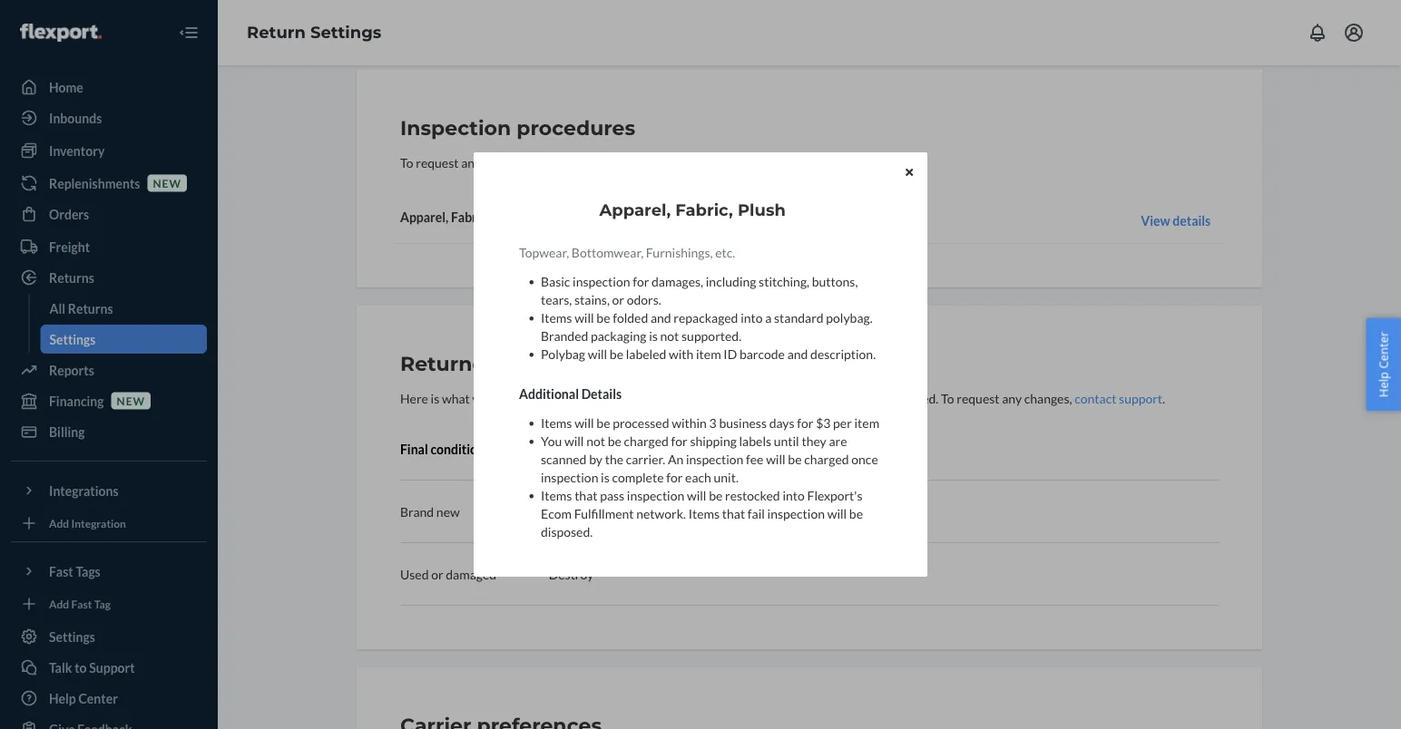 Task type: locate. For each thing, give the bounding box(es) containing it.
fulfillment
[[574, 506, 634, 521]]

0 horizontal spatial is
[[601, 470, 610, 485]]

shipping
[[690, 433, 737, 449]]

0 vertical spatial item
[[696, 346, 721, 362]]

not up with
[[660, 328, 679, 343]]

for
[[633, 274, 649, 289], [797, 415, 813, 431], [671, 433, 688, 449], [666, 470, 683, 485]]

charged down are
[[804, 451, 849, 467]]

0 vertical spatial charged
[[624, 433, 669, 449]]

1 vertical spatial is
[[601, 470, 610, 485]]

a
[[765, 310, 772, 325]]

and down odors.
[[651, 310, 671, 325]]

help center button
[[1366, 318, 1401, 411]]

charged up carrier. at the bottom of the page
[[624, 433, 669, 449]]

1 horizontal spatial that
[[722, 506, 745, 521]]

be down details
[[596, 415, 610, 431]]

item right per
[[854, 415, 879, 431]]

polybag
[[541, 346, 585, 362]]

into left a
[[741, 310, 763, 325]]

apparel, fabric, plush dialog
[[474, 152, 927, 577]]

1 vertical spatial into
[[783, 488, 805, 503]]

fabric,
[[675, 200, 733, 220]]

0 horizontal spatial not
[[586, 433, 605, 449]]

will down flexport's
[[827, 506, 847, 521]]

1 vertical spatial not
[[586, 433, 605, 449]]

will
[[575, 310, 594, 325], [588, 346, 607, 362], [575, 415, 594, 431], [564, 433, 584, 449], [766, 451, 785, 467], [687, 488, 706, 503], [827, 506, 847, 521]]

and right barcode
[[787, 346, 808, 362]]

business
[[719, 415, 767, 431]]

item inside items will be processed within 3 business days for $3 per item you will not be charged for shipping labels until they are scanned by the carrier. an inspection fee will be charged once inspection is complete for each unit. items that pass inspection will be restocked into flexport's ecom fulfillment network. items that fail inspection will be disposed.
[[854, 415, 879, 431]]

fee
[[746, 451, 764, 467]]

not up by on the bottom of page
[[586, 433, 605, 449]]

items up you
[[541, 415, 572, 431]]

that left fail
[[722, 506, 745, 521]]

description.
[[810, 346, 876, 362]]

1 vertical spatial that
[[722, 506, 745, 521]]

1 vertical spatial and
[[787, 346, 808, 362]]

furnishings,
[[646, 245, 713, 260]]

0 horizontal spatial into
[[741, 310, 763, 325]]

they
[[802, 433, 826, 449]]

items
[[541, 310, 572, 325], [541, 415, 572, 431], [541, 488, 572, 503], [688, 506, 720, 521]]

apparel, fabric, plush
[[599, 200, 786, 220]]

1 horizontal spatial is
[[649, 328, 658, 343]]

be up the at the bottom left of page
[[608, 433, 621, 449]]

1 vertical spatial item
[[854, 415, 879, 431]]

basic
[[541, 274, 570, 289]]

inspection
[[573, 274, 630, 289], [686, 451, 744, 467], [541, 470, 598, 485], [627, 488, 684, 503], [767, 506, 825, 521]]

be
[[596, 310, 610, 325], [610, 346, 623, 362], [596, 415, 610, 431], [608, 433, 621, 449], [788, 451, 802, 467], [709, 488, 723, 503], [849, 506, 863, 521]]

1 horizontal spatial into
[[783, 488, 805, 503]]

will down packaging
[[588, 346, 607, 362]]

each
[[685, 470, 711, 485]]

branded
[[541, 328, 588, 343]]

stains,
[[574, 292, 610, 307]]

complete
[[612, 470, 664, 485]]

is up the labeled at the left top of page
[[649, 328, 658, 343]]

1 horizontal spatial not
[[660, 328, 679, 343]]

item down supported. on the top
[[696, 346, 721, 362]]

and
[[651, 310, 671, 325], [787, 346, 808, 362]]

processed
[[613, 415, 669, 431]]

by
[[589, 451, 602, 467]]

items up the 'ecom'
[[541, 488, 572, 503]]

will down stains,
[[575, 310, 594, 325]]

is inside basic inspection for damages, including stitching, buttons, tears, stains, or odors. items will be folded and repackaged into a standard polybag. branded packaging is not supported. polybag will be labeled with item id barcode and description.
[[649, 328, 658, 343]]

inspection up network.
[[627, 488, 684, 503]]

topwear,
[[519, 245, 569, 260]]

0 horizontal spatial item
[[696, 346, 721, 362]]

for up an
[[671, 433, 688, 449]]

including
[[706, 274, 756, 289]]

ecom
[[541, 506, 572, 521]]

topwear, bottomwear, furnishings, etc.
[[519, 245, 735, 260]]

will right fee
[[766, 451, 785, 467]]

is inside items will be processed within 3 business days for $3 per item you will not be charged for shipping labels until they are scanned by the carrier. an inspection fee will be charged once inspection is complete for each unit. items that pass inspection will be restocked into flexport's ecom fulfillment network. items that fail inspection will be disposed.
[[601, 470, 610, 485]]

id
[[724, 346, 737, 362]]

etc.
[[715, 245, 735, 260]]

into right restocked
[[783, 488, 805, 503]]

0 vertical spatial and
[[651, 310, 671, 325]]

labels
[[739, 433, 771, 449]]

standard
[[774, 310, 824, 325]]

be down stains,
[[596, 310, 610, 325]]

apparel,
[[599, 200, 671, 220]]

0 vertical spatial is
[[649, 328, 658, 343]]

1 horizontal spatial item
[[854, 415, 879, 431]]

is
[[649, 328, 658, 343], [601, 470, 610, 485]]

per
[[833, 415, 852, 431]]

center
[[1375, 332, 1391, 369]]

charged
[[624, 433, 669, 449], [804, 451, 849, 467]]

into
[[741, 310, 763, 325], [783, 488, 805, 503]]

1 horizontal spatial charged
[[804, 451, 849, 467]]

items down each
[[688, 506, 720, 521]]

for down an
[[666, 470, 683, 485]]

be down unit.
[[709, 488, 723, 503]]

carrier.
[[626, 451, 665, 467]]

scanned
[[541, 451, 587, 467]]

that up fulfillment
[[575, 488, 598, 503]]

that
[[575, 488, 598, 503], [722, 506, 745, 521]]

item
[[696, 346, 721, 362], [854, 415, 879, 431]]

not
[[660, 328, 679, 343], [586, 433, 605, 449]]

items down tears,
[[541, 310, 572, 325]]

0 horizontal spatial that
[[575, 488, 598, 503]]

buttons,
[[812, 274, 858, 289]]

is up pass
[[601, 470, 610, 485]]

1 horizontal spatial and
[[787, 346, 808, 362]]

0 vertical spatial not
[[660, 328, 679, 343]]

be down packaging
[[610, 346, 623, 362]]

0 vertical spatial that
[[575, 488, 598, 503]]

inspection up stains,
[[573, 274, 630, 289]]

0 vertical spatial into
[[741, 310, 763, 325]]

for up odors.
[[633, 274, 649, 289]]



Task type: vqa. For each thing, say whether or not it's contained in the screenshot.
first online from right
no



Task type: describe. For each thing, give the bounding box(es) containing it.
stitching,
[[759, 274, 809, 289]]

folded
[[613, 310, 648, 325]]

0 horizontal spatial charged
[[624, 433, 669, 449]]

items inside basic inspection for damages, including stitching, buttons, tears, stains, or odors. items will be folded and repackaged into a standard polybag. branded packaging is not supported. polybag will be labeled with item id barcode and description.
[[541, 310, 572, 325]]

pass
[[600, 488, 624, 503]]

within
[[672, 415, 707, 431]]

or
[[612, 292, 624, 307]]

flexport's
[[807, 488, 863, 503]]

for left $3
[[797, 415, 813, 431]]

until
[[774, 433, 799, 449]]

for inside basic inspection for damages, including stitching, buttons, tears, stains, or odors. items will be folded and repackaged into a standard polybag. branded packaging is not supported. polybag will be labeled with item id barcode and description.
[[633, 274, 649, 289]]

will down additional details
[[575, 415, 594, 431]]

polybag.
[[826, 310, 873, 325]]

odors.
[[627, 292, 661, 307]]

supported.
[[682, 328, 741, 343]]

an
[[668, 451, 684, 467]]

additional details
[[519, 386, 622, 402]]

will up scanned
[[564, 433, 584, 449]]

close image
[[905, 167, 913, 178]]

barcode
[[739, 346, 785, 362]]

network.
[[636, 506, 686, 521]]

not inside items will be processed within 3 business days for $3 per item you will not be charged for shipping labels until they are scanned by the carrier. an inspection fee will be charged once inspection is complete for each unit. items that pass inspection will be restocked into flexport's ecom fulfillment network. items that fail inspection will be disposed.
[[586, 433, 605, 449]]

basic inspection for damages, including stitching, buttons, tears, stains, or odors. items will be folded and repackaged into a standard polybag. branded packaging is not supported. polybag will be labeled with item id barcode and description.
[[541, 274, 876, 362]]

be down until
[[788, 451, 802, 467]]

days
[[769, 415, 795, 431]]

the
[[605, 451, 623, 467]]

items will be processed within 3 business days for $3 per item you will not be charged for shipping labels until they are scanned by the carrier. an inspection fee will be charged once inspection is complete for each unit. items that pass inspection will be restocked into flexport's ecom fulfillment network. items that fail inspection will be disposed.
[[541, 415, 879, 539]]

you
[[541, 433, 562, 449]]

item inside basic inspection for damages, including stitching, buttons, tears, stains, or odors. items will be folded and repackaged into a standard polybag. branded packaging is not supported. polybag will be labeled with item id barcode and description.
[[696, 346, 721, 362]]

tears,
[[541, 292, 572, 307]]

are
[[829, 433, 847, 449]]

help
[[1375, 372, 1391, 398]]

0 horizontal spatial and
[[651, 310, 671, 325]]

inspection down shipping
[[686, 451, 744, 467]]

inspection inside basic inspection for damages, including stitching, buttons, tears, stains, or odors. items will be folded and repackaged into a standard polybag. branded packaging is not supported. polybag will be labeled with item id barcode and description.
[[573, 274, 630, 289]]

packaging
[[591, 328, 647, 343]]

with
[[669, 346, 694, 362]]

disposed.
[[541, 524, 593, 539]]

help center
[[1375, 332, 1391, 398]]

fail
[[748, 506, 765, 521]]

unit.
[[714, 470, 739, 485]]

$3
[[816, 415, 831, 431]]

1 vertical spatial charged
[[804, 451, 849, 467]]

into inside basic inspection for damages, including stitching, buttons, tears, stains, or odors. items will be folded and repackaged into a standard polybag. branded packaging is not supported. polybag will be labeled with item id barcode and description.
[[741, 310, 763, 325]]

plush
[[738, 200, 786, 220]]

once
[[851, 451, 878, 467]]

inspection down scanned
[[541, 470, 598, 485]]

additional
[[519, 386, 579, 402]]

inspection right fail
[[767, 506, 825, 521]]

not inside basic inspection for damages, including stitching, buttons, tears, stains, or odors. items will be folded and repackaged into a standard polybag. branded packaging is not supported. polybag will be labeled with item id barcode and description.
[[660, 328, 679, 343]]

restocked
[[725, 488, 780, 503]]

into inside items will be processed within 3 business days for $3 per item you will not be charged for shipping labels until they are scanned by the carrier. an inspection fee will be charged once inspection is complete for each unit. items that pass inspection will be restocked into flexport's ecom fulfillment network. items that fail inspection will be disposed.
[[783, 488, 805, 503]]

will down each
[[687, 488, 706, 503]]

details
[[581, 386, 622, 402]]

repackaged
[[674, 310, 738, 325]]

be down flexport's
[[849, 506, 863, 521]]

labeled
[[626, 346, 666, 362]]

damages,
[[652, 274, 703, 289]]

bottomwear,
[[572, 245, 644, 260]]

3
[[709, 415, 717, 431]]



